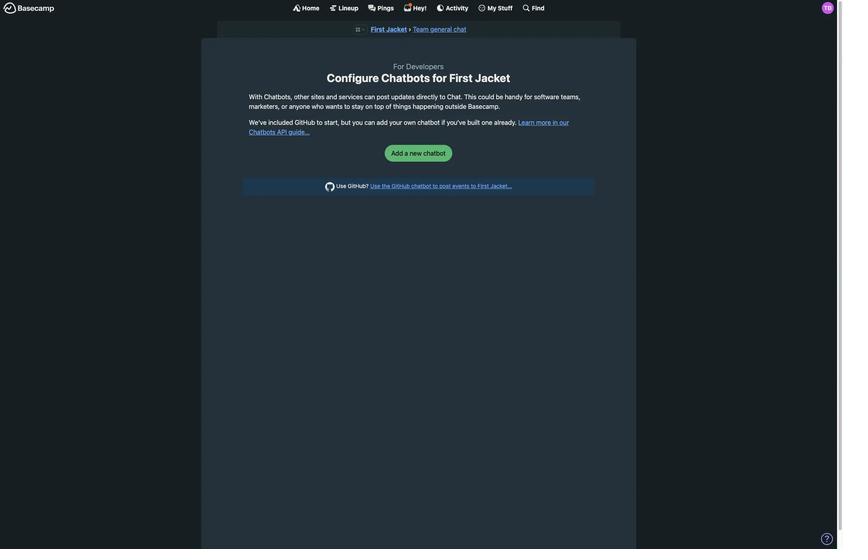 Task type: vqa. For each thing, say whether or not it's contained in the screenshot.
leftmost for
yes



Task type: locate. For each thing, give the bounding box(es) containing it.
chatbots down we've
[[249, 129, 276, 136]]

1 horizontal spatial first
[[450, 71, 473, 84]]

hey! button
[[404, 3, 427, 12]]

pings
[[378, 4, 394, 11]]

1 horizontal spatial chatbots
[[382, 71, 430, 84]]

can right you
[[365, 119, 375, 126]]

if
[[442, 119, 446, 126]]

jacket
[[387, 26, 407, 33], [476, 71, 511, 84]]

1 vertical spatial post
[[440, 183, 451, 189]]

post left the events
[[440, 183, 451, 189]]

0 vertical spatial can
[[365, 93, 375, 101]]

for inside with chatbots, other sites and services can post updates directly to chat.           this could be handy for software teams, marketers, or anyone who wants to stay on top of things happening outside basecamp.
[[525, 93, 533, 101]]

you've
[[447, 119, 466, 126]]

team general chat link
[[413, 26, 467, 33]]

post for to
[[440, 183, 451, 189]]

use
[[337, 183, 347, 189], [371, 183, 381, 189]]

1 horizontal spatial jacket
[[476, 71, 511, 84]]

anyone
[[289, 103, 310, 110]]

0 horizontal spatial jacket
[[387, 26, 407, 33]]

find
[[532, 4, 545, 11]]

chatbots,
[[264, 93, 293, 101]]

1 use from the left
[[337, 183, 347, 189]]

0 horizontal spatial first
[[371, 26, 385, 33]]

first left jacket…
[[478, 183, 489, 189]]

0 horizontal spatial for
[[433, 71, 447, 84]]

included
[[269, 119, 293, 126]]

jacket left ›
[[387, 26, 407, 33]]

post up top
[[377, 93, 390, 101]]

already.
[[495, 119, 517, 126]]

in
[[553, 119, 558, 126]]

to right the events
[[471, 183, 477, 189]]

but
[[341, 119, 351, 126]]

github right the
[[392, 183, 410, 189]]

chatbots down for
[[382, 71, 430, 84]]

0 horizontal spatial use
[[337, 183, 347, 189]]

chatbots
[[382, 71, 430, 84], [249, 129, 276, 136]]

0 vertical spatial chatbots
[[382, 71, 430, 84]]

be
[[496, 93, 504, 101]]

happening
[[413, 103, 444, 110]]

1 horizontal spatial github
[[392, 183, 410, 189]]

can
[[365, 93, 375, 101], [365, 119, 375, 126]]

2 horizontal spatial first
[[478, 183, 489, 189]]

to left the events
[[433, 183, 438, 189]]

0 vertical spatial chatbot
[[418, 119, 440, 126]]

1 horizontal spatial use
[[371, 183, 381, 189]]

software
[[535, 93, 560, 101]]

0 horizontal spatial post
[[377, 93, 390, 101]]

team
[[413, 26, 429, 33]]

chatbot right new
[[424, 150, 446, 157]]

for down developers
[[433, 71, 447, 84]]

0 vertical spatial first
[[371, 26, 385, 33]]

chatbot left if
[[418, 119, 440, 126]]

1 vertical spatial for
[[525, 93, 533, 101]]

jacket inside 'for developers configure chatbots for first jacket'
[[476, 71, 511, 84]]

you
[[353, 119, 363, 126]]

1 can from the top
[[365, 93, 375, 101]]

use github? use the github chatbot to post events to first jacket…
[[335, 183, 512, 189]]

things
[[394, 103, 412, 110]]

chatbot down add a new chatbot link
[[412, 183, 432, 189]]

add
[[377, 119, 388, 126]]

updates
[[392, 93, 415, 101]]

1 vertical spatial chatbot
[[424, 150, 446, 157]]

learn more in our chatbots api guide…
[[249, 119, 570, 136]]

post
[[377, 93, 390, 101], [440, 183, 451, 189]]

my stuff
[[488, 4, 513, 11]]

1 vertical spatial chatbots
[[249, 129, 276, 136]]

0 horizontal spatial chatbots
[[249, 129, 276, 136]]

first down the pings popup button
[[371, 26, 385, 33]]

find button
[[523, 4, 545, 12]]

outside
[[445, 103, 467, 110]]

github up guide…
[[295, 119, 315, 126]]

events
[[453, 183, 470, 189]]

for inside 'for developers configure chatbots for first jacket'
[[433, 71, 447, 84]]

could
[[479, 93, 495, 101]]

a
[[405, 150, 408, 157]]

› team general chat
[[409, 26, 467, 33]]

built
[[468, 119, 480, 126]]

for
[[433, 71, 447, 84], [525, 93, 533, 101]]

pings button
[[368, 4, 394, 12]]

lineup
[[339, 4, 359, 11]]

of
[[386, 103, 392, 110]]

chatbots inside learn more in our chatbots api guide…
[[249, 129, 276, 136]]

api
[[277, 129, 287, 136]]

to
[[440, 93, 446, 101], [345, 103, 350, 110], [317, 119, 323, 126], [433, 183, 438, 189], [471, 183, 477, 189]]

and
[[327, 93, 337, 101]]

1 vertical spatial first
[[450, 71, 473, 84]]

use left github?
[[337, 183, 347, 189]]

post inside with chatbots, other sites and services can post updates directly to chat.           this could be handy for software teams, marketers, or anyone who wants to stay on top of things happening outside basecamp.
[[377, 93, 390, 101]]

for right handy
[[525, 93, 533, 101]]

use left the
[[371, 183, 381, 189]]

this
[[465, 93, 477, 101]]

switch accounts image
[[3, 2, 54, 14]]

1 horizontal spatial post
[[440, 183, 451, 189]]

new
[[410, 150, 422, 157]]

directly
[[417, 93, 438, 101]]

chatbots inside 'for developers configure chatbots for first jacket'
[[382, 71, 430, 84]]

0 vertical spatial post
[[377, 93, 390, 101]]

1 vertical spatial can
[[365, 119, 375, 126]]

0 vertical spatial github
[[295, 119, 315, 126]]

first up chat.
[[450, 71, 473, 84]]

github
[[295, 119, 315, 126], [392, 183, 410, 189]]

0 horizontal spatial github
[[295, 119, 315, 126]]

1 horizontal spatial for
[[525, 93, 533, 101]]

to down services
[[345, 103, 350, 110]]

basecamp.
[[469, 103, 501, 110]]

with chatbots, other sites and services can post updates directly to chat.           this could be handy for software teams, marketers, or anyone who wants to stay on top of things happening outside basecamp.
[[249, 93, 581, 110]]

to left chat.
[[440, 93, 446, 101]]

first
[[371, 26, 385, 33], [450, 71, 473, 84], [478, 183, 489, 189]]

chatbot
[[418, 119, 440, 126], [424, 150, 446, 157], [412, 183, 432, 189]]

1 vertical spatial jacket
[[476, 71, 511, 84]]

jacket up could
[[476, 71, 511, 84]]

my stuff button
[[478, 4, 513, 12]]

can up on
[[365, 93, 375, 101]]

your
[[390, 119, 403, 126]]

0 vertical spatial for
[[433, 71, 447, 84]]

wants
[[326, 103, 343, 110]]

handy
[[505, 93, 523, 101]]

1 vertical spatial github
[[392, 183, 410, 189]]

home
[[303, 4, 320, 11]]

tyler black image
[[823, 2, 835, 14]]



Task type: describe. For each thing, give the bounding box(es) containing it.
chat.
[[448, 93, 463, 101]]

we've included github to start, but you can add your own chatbot if you've built one already.
[[249, 119, 519, 126]]

2 can from the top
[[365, 119, 375, 126]]

more
[[537, 119, 552, 126]]

developers
[[407, 62, 444, 71]]

2 vertical spatial first
[[478, 183, 489, 189]]

add
[[392, 150, 403, 157]]

2 vertical spatial chatbot
[[412, 183, 432, 189]]

for developers configure chatbots for first jacket
[[327, 62, 511, 84]]

marketers,
[[249, 103, 280, 110]]

activity
[[446, 4, 469, 11]]

our
[[560, 119, 570, 126]]

can inside with chatbots, other sites and services can post updates directly to chat.           this could be handy for software teams, marketers, or anyone who wants to stay on top of things happening outside basecamp.
[[365, 93, 375, 101]]

first jacket
[[371, 26, 407, 33]]

start,
[[325, 119, 340, 126]]

lineup link
[[329, 4, 359, 12]]

to left start,
[[317, 119, 323, 126]]

teams,
[[561, 93, 581, 101]]

the
[[382, 183, 391, 189]]

add a new chatbot
[[392, 150, 446, 157]]

general
[[431, 26, 452, 33]]

on
[[366, 103, 373, 110]]

one
[[482, 119, 493, 126]]

first inside 'for developers configure chatbots for first jacket'
[[450, 71, 473, 84]]

my
[[488, 4, 497, 11]]

github?
[[348, 183, 369, 189]]

learn
[[519, 119, 535, 126]]

chat
[[454, 26, 467, 33]]

guide…
[[289, 129, 310, 136]]

first jacket link
[[371, 26, 407, 33]]

activity link
[[437, 4, 469, 12]]

for
[[394, 62, 405, 71]]

use the github chatbot to post events to first jacket… link
[[371, 183, 512, 189]]

2 use from the left
[[371, 183, 381, 189]]

services
[[339, 93, 363, 101]]

stuff
[[498, 4, 513, 11]]

home link
[[293, 4, 320, 12]]

stay
[[352, 103, 364, 110]]

top
[[375, 103, 384, 110]]

post for can
[[377, 93, 390, 101]]

configure
[[327, 71, 379, 84]]

jacket…
[[491, 183, 512, 189]]

other
[[294, 93, 310, 101]]

main element
[[0, 0, 838, 16]]

with
[[249, 93, 263, 101]]

we've
[[249, 119, 267, 126]]

add a new chatbot link
[[385, 145, 453, 162]]

sites
[[311, 93, 325, 101]]

0 vertical spatial jacket
[[387, 26, 407, 33]]

hey!
[[414, 4, 427, 11]]

who
[[312, 103, 324, 110]]

›
[[409, 26, 412, 33]]

learn more in our chatbots api guide… link
[[249, 119, 570, 136]]

or
[[282, 103, 288, 110]]

own
[[404, 119, 416, 126]]



